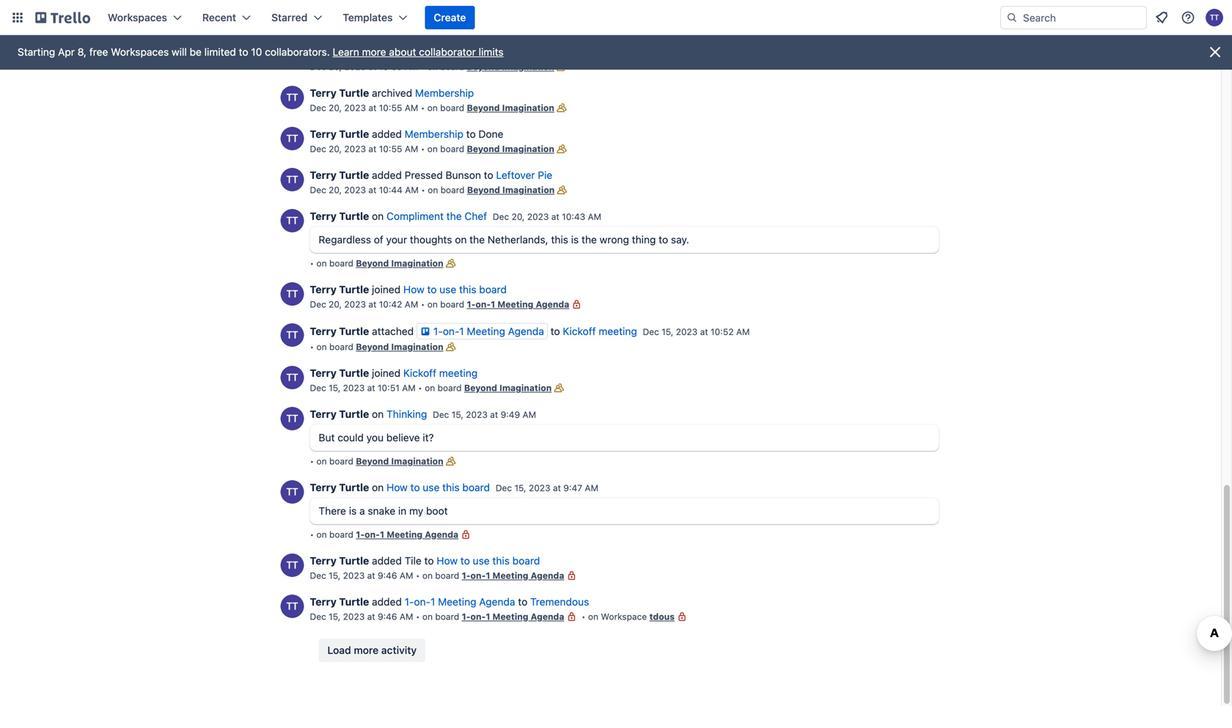 Task type: vqa. For each thing, say whether or not it's contained in the screenshot.
SENT
no



Task type: locate. For each thing, give the bounding box(es) containing it.
done
[[479, 128, 504, 140]]

15, inside terry turtle on thinking dec 15, 2023 at 9:49 am
[[452, 410, 464, 420]]

2 terry turtle (terryturtle) image from the top
[[281, 168, 304, 192]]

15, up load at the bottom
[[329, 612, 341, 622]]

3 terry turtle (terryturtle) image from the top
[[281, 283, 304, 306]]

2 vertical spatial 10:55
[[379, 144, 403, 154]]

2023 up load at the bottom
[[343, 612, 365, 622]]

Search field
[[1019, 7, 1147, 29]]

7 terry from the top
[[310, 367, 337, 379]]

kickoff
[[563, 325, 596, 338], [404, 367, 437, 379]]

1 turtle from the top
[[339, 87, 369, 99]]

1 9:46 from the top
[[378, 571, 397, 581]]

0 vertical spatial how
[[404, 284, 425, 296]]

terry turtle (terryturtle) image for terry turtle on how to use this board dec 15, 2023 at 9:47 am
[[281, 481, 304, 504]]

terry for terry turtle on compliment the chef dec 20, 2023 at 10:43 am
[[310, 210, 337, 222]]

1 vertical spatial more
[[354, 645, 379, 657]]

thing
[[632, 234, 656, 246]]

terry turtle (terryturtle) image for terry turtle on compliment the chef dec 20, 2023 at 10:43 am
[[281, 209, 304, 233]]

•
[[421, 62, 425, 72], [421, 103, 425, 113], [421, 144, 425, 154], [421, 185, 426, 195], [310, 258, 314, 269], [421, 299, 425, 310], [310, 342, 314, 352], [418, 383, 423, 393], [310, 457, 314, 467], [310, 530, 314, 540], [416, 571, 420, 581], [416, 612, 420, 622], [582, 612, 586, 622]]

0 vertical spatial use
[[440, 284, 457, 296]]

8 turtle from the top
[[339, 408, 369, 421]]

0 vertical spatial 10:55
[[379, 62, 403, 72]]

am inside to kickoff meeting dec 15, 2023 at 10:52 am
[[737, 327, 750, 337]]

1 vertical spatial 10:55
[[379, 103, 403, 113]]

meeting down dec 20, 2023 at 10:42 am • on board 1-on-1 meeting agenda
[[467, 325, 506, 338]]

1 vertical spatial • on board beyond imagination
[[310, 342, 444, 352]]

imagination down it?
[[391, 457, 444, 467]]

added for tile
[[372, 555, 402, 567]]

at inside to kickoff meeting dec 15, 2023 at 10:52 am
[[701, 327, 709, 337]]

turtle for terry turtle on compliment the chef dec 20, 2023 at 10:43 am
[[339, 210, 369, 222]]

how for joined
[[404, 284, 425, 296]]

dec 15, 2023 at 9:47 am link
[[496, 483, 599, 494]]

2 dec 20, 2023 at 10:55 am • on board beyond imagination from the top
[[310, 103, 555, 113]]

but
[[319, 432, 335, 444]]

on- down dec 20, 2023 at 10:42 am • on board 1-on-1 meeting agenda
[[443, 325, 460, 338]]

all members of the workspace can see and edit this board. image for to done
[[555, 142, 569, 156]]

terry turtle (terryturtle) image for terry turtle joined kickoff meeting
[[281, 366, 304, 390]]

20, for added pressed bunson to
[[329, 185, 342, 195]]

1 vertical spatial dec 15, 2023 at 9:46 am • on board 1-on-1 meeting agenda
[[310, 612, 565, 622]]

chef
[[465, 210, 487, 222]]

0 vertical spatial is
[[571, 234, 579, 246]]

dec 20, 2023 at 10:42 am • on board 1-on-1 meeting agenda
[[310, 299, 570, 310]]

0 vertical spatial workspaces
[[108, 11, 167, 23]]

added down terry turtle archived membership
[[372, 128, 402, 140]]

0 vertical spatial dec 20, 2023 at 10:55 am • on board beyond imagination
[[310, 62, 555, 72]]

terry
[[310, 87, 337, 99], [310, 128, 337, 140], [310, 169, 337, 181], [310, 210, 337, 222], [310, 284, 337, 296], [310, 325, 337, 338], [310, 367, 337, 379], [310, 408, 337, 421], [310, 482, 337, 494], [310, 555, 337, 567], [310, 596, 337, 608]]

more right learn
[[362, 46, 386, 58]]

2 vertical spatial all members of the workspace can see and edit this board. image
[[444, 454, 458, 469]]

1 vertical spatial how
[[387, 482, 408, 494]]

the left wrong
[[582, 234, 597, 246]]

how to use this board link
[[404, 284, 507, 296], [387, 482, 490, 494], [437, 555, 540, 567]]

1-on-1 meeting agenda link down dec 20, 2023 at 10:42 am • on board 1-on-1 meeting agenda
[[417, 323, 548, 340]]

• on board beyond imagination
[[310, 258, 444, 269], [310, 342, 444, 352], [310, 457, 444, 467]]

2023 left 10:44
[[345, 185, 366, 195]]

added for pressed
[[372, 169, 402, 181]]

2 10:55 from the top
[[379, 103, 403, 113]]

imagination up '9:49'
[[500, 383, 552, 393]]

could
[[338, 432, 364, 444]]

terry for terry turtle archived membership
[[310, 87, 337, 99]]

9 turtle from the top
[[339, 482, 369, 494]]

turtle for terry turtle attached
[[339, 325, 369, 338]]

membership link down collaborator
[[415, 87, 474, 99]]

kickoff up dec 15, 2023 at 10:51 am • on board beyond imagination
[[404, 367, 437, 379]]

9:49
[[501, 410, 520, 420]]

limited
[[205, 46, 236, 58]]

1 vertical spatial meeting
[[440, 367, 478, 379]]

use for joined
[[440, 284, 457, 296]]

tremendous
[[531, 596, 590, 608]]

8 terry from the top
[[310, 408, 337, 421]]

1
[[491, 299, 496, 310], [460, 325, 464, 338], [380, 530, 385, 540], [486, 571, 491, 581], [431, 596, 435, 608], [486, 612, 491, 622]]

2 turtle from the top
[[339, 128, 369, 140]]

0 vertical spatial meeting
[[599, 325, 638, 338]]

how
[[404, 284, 425, 296], [387, 482, 408, 494], [437, 555, 458, 567]]

beyond imagination link
[[467, 62, 555, 72], [467, 103, 555, 113], [467, 144, 555, 154], [467, 185, 555, 195], [356, 258, 444, 269], [356, 342, 444, 352], [464, 383, 552, 393], [356, 457, 444, 467]]

2 joined from the top
[[372, 367, 401, 379]]

more
[[362, 46, 386, 58], [354, 645, 379, 657]]

create
[[434, 11, 466, 23]]

1 vertical spatial kickoff
[[404, 367, 437, 379]]

terry turtle joined how to use this board
[[310, 284, 507, 296]]

0 vertical spatial only board members can see and edit this board. image
[[459, 528, 473, 542]]

0 horizontal spatial the
[[447, 210, 462, 222]]

bunson
[[446, 169, 481, 181]]

1 dec 20, 2023 at 10:55 am • on board beyond imagination from the top
[[310, 62, 555, 72]]

1- inside button
[[434, 325, 443, 338]]

1 vertical spatial only board members can see and edit this board. image
[[565, 569, 579, 583]]

be
[[190, 46, 202, 58]]

0 horizontal spatial kickoff meeting link
[[404, 367, 478, 379]]

terry turtle (terryturtle) image for to
[[281, 324, 304, 347]]

at inside terry turtle on how to use this board dec 15, 2023 at 9:47 am
[[553, 483, 561, 494]]

on up the terry turtle added membership to done
[[428, 103, 438, 113]]

2023 inside to kickoff meeting dec 15, 2023 at 10:52 am
[[676, 327, 698, 337]]

0 horizontal spatial kickoff
[[404, 367, 437, 379]]

1 vertical spatial is
[[349, 505, 357, 517]]

20, for added
[[329, 144, 342, 154]]

1 vertical spatial dec 20, 2023 at 10:55 am • on board beyond imagination
[[310, 103, 555, 113]]

at down terry turtle archived membership
[[369, 103, 377, 113]]

terry turtle (terryturtle) image for terry turtle added pressed bunson to leftover pie
[[281, 168, 304, 192]]

15, inside terry turtle on how to use this board dec 15, 2023 at 9:47 am
[[515, 483, 527, 494]]

terry for terry turtle added tile to how to use this board
[[310, 555, 337, 567]]

terry for terry turtle added membership to done
[[310, 128, 337, 140]]

2 vertical spatial use
[[473, 555, 490, 567]]

terry turtle joined kickoff meeting
[[310, 367, 478, 379]]

am down the terry turtle added membership to done
[[405, 144, 419, 154]]

2023 left '9:47' at the bottom left of the page
[[529, 483, 551, 494]]

will
[[172, 46, 187, 58]]

4 terry turtle (terryturtle) image from the top
[[281, 324, 304, 347]]

am inside terry turtle on compliment the chef dec 20, 2023 at 10:43 am
[[588, 212, 602, 222]]

2 vertical spatial only board members can see and edit this board. image
[[565, 610, 579, 625]]

beyond imagination link up "done"
[[467, 103, 555, 113]]

1 vertical spatial 9:46
[[378, 612, 397, 622]]

beyond
[[467, 62, 500, 72], [467, 103, 500, 113], [467, 144, 500, 154], [467, 185, 501, 195], [356, 258, 389, 269], [356, 342, 389, 352], [464, 383, 498, 393], [356, 457, 389, 467]]

1- down terry turtle added 1-on-1 meeting agenda to tremendous
[[462, 612, 471, 622]]

6 turtle from the top
[[339, 325, 369, 338]]

terry turtle (terryturtle) image for to done
[[281, 127, 304, 150]]

added for membership
[[372, 128, 402, 140]]

beyond down 1-on-1 meeting agenda button on the left
[[464, 383, 498, 393]]

1 vertical spatial kickoff meeting link
[[404, 367, 478, 379]]

0 vertical spatial kickoff meeting link
[[563, 325, 638, 338]]

5 turtle from the top
[[339, 284, 369, 296]]

am right the 10:51
[[402, 383, 416, 393]]

beyond imagination link down "believe"
[[356, 457, 444, 467]]

6 terry from the top
[[310, 325, 337, 338]]

turtle for terry turtle archived membership
[[339, 87, 369, 99]]

meeting up 1-on-1 meeting agenda
[[498, 299, 534, 310]]

to
[[239, 46, 248, 58], [467, 128, 476, 140], [484, 169, 494, 181], [659, 234, 669, 246], [428, 284, 437, 296], [551, 325, 560, 338], [411, 482, 420, 494], [425, 555, 434, 567], [461, 555, 470, 567], [518, 596, 528, 608]]

dec 15, 2023 at 9:46 am • on board 1-on-1 meeting agenda down terry turtle added tile to how to use this board
[[310, 571, 565, 581]]

beyond imagination link down limits
[[467, 62, 555, 72]]

workspaces inside popup button
[[108, 11, 167, 23]]

0 horizontal spatial meeting
[[440, 367, 478, 379]]

membership link up terry turtle added pressed bunson to leftover pie
[[405, 128, 464, 140]]

3 10:55 from the top
[[379, 144, 403, 154]]

10 terry from the top
[[310, 555, 337, 567]]

board down bunson
[[441, 185, 465, 195]]

1 joined from the top
[[372, 284, 401, 296]]

3 • on board beyond imagination from the top
[[310, 457, 444, 467]]

beyond down "done"
[[467, 144, 500, 154]]

added left tile on the bottom left of page
[[372, 555, 402, 567]]

20,
[[329, 62, 342, 72], [329, 103, 342, 113], [329, 144, 342, 154], [329, 185, 342, 195], [512, 212, 525, 222], [329, 299, 342, 310]]

2023 down the terry turtle added membership to done
[[345, 144, 366, 154]]

turtle for terry turtle joined kickoff meeting
[[339, 367, 369, 379]]

meeting up terry turtle added 1-on-1 meeting agenda to tremendous
[[493, 571, 529, 581]]

0 vertical spatial dec 15, 2023 at 9:46 am • on board 1-on-1 meeting agenda
[[310, 571, 565, 581]]

all members of the workspace can see and edit this board. image for attached
[[444, 340, 458, 354]]

on down terry turtle added 1-on-1 meeting agenda to tremendous
[[423, 612, 433, 622]]

use up dec 20, 2023 at 10:42 am • on board 1-on-1 meeting agenda
[[440, 284, 457, 296]]

1- down dec 20, 2023 at 10:42 am • on board 1-on-1 meeting agenda
[[434, 325, 443, 338]]

imagination
[[502, 62, 555, 72], [502, 103, 555, 113], [502, 144, 555, 154], [503, 185, 555, 195], [391, 258, 444, 269], [391, 342, 444, 352], [500, 383, 552, 393], [391, 457, 444, 467]]

only board members can see and edit this board. image down tremendous link
[[565, 610, 579, 625]]

on down regardless
[[317, 258, 327, 269]]

2023 left 10:52
[[676, 327, 698, 337]]

at inside terry turtle on compliment the chef dec 20, 2023 at 10:43 am
[[552, 212, 560, 222]]

how to use this board link up dec 20, 2023 at 10:42 am • on board 1-on-1 meeting agenda
[[404, 284, 507, 296]]

dec 15, 2023 at 9:46 am • on board 1-on-1 meeting agenda down terry turtle added 1-on-1 meeting agenda to tremendous
[[310, 612, 565, 622]]

4 terry from the top
[[310, 210, 337, 222]]

2 vertical spatial how to use this board link
[[437, 555, 540, 567]]

0 vertical spatial membership link
[[415, 87, 474, 99]]

9 terry from the top
[[310, 482, 337, 494]]

all members of the workspace can see and edit this board. image for terry turtle archived membership
[[555, 101, 569, 115]]

1 vertical spatial joined
[[372, 367, 401, 379]]

7 turtle from the top
[[339, 367, 369, 379]]

terry turtle attached
[[310, 325, 417, 338]]

this up dec 20, 2023 at 10:42 am • on board 1-on-1 meeting agenda
[[459, 284, 477, 296]]

membership link
[[415, 87, 474, 99], [405, 128, 464, 140]]

turtle
[[339, 87, 369, 99], [339, 128, 369, 140], [339, 169, 369, 181], [339, 210, 369, 222], [339, 284, 369, 296], [339, 325, 369, 338], [339, 367, 369, 379], [339, 408, 369, 421], [339, 482, 369, 494], [339, 555, 369, 567], [339, 596, 369, 608]]

1 vertical spatial membership
[[405, 128, 464, 140]]

0 horizontal spatial is
[[349, 505, 357, 517]]

terry turtle (terryturtle) image
[[281, 127, 304, 150], [281, 168, 304, 192], [281, 283, 304, 306], [281, 324, 304, 347], [281, 366, 304, 390], [281, 554, 304, 578]]

dec 20, 2023 at 10:55 am • on board beyond imagination
[[310, 62, 555, 72], [310, 103, 555, 113], [310, 144, 555, 154]]

beyond down bunson
[[467, 185, 501, 195]]

2 added from the top
[[372, 169, 402, 181]]

1 terry turtle (terryturtle) image from the top
[[281, 127, 304, 150]]

on-
[[476, 299, 491, 310], [443, 325, 460, 338], [365, 530, 380, 540], [471, 571, 486, 581], [414, 596, 431, 608], [471, 612, 486, 622]]

0 vertical spatial kickoff
[[563, 325, 596, 338]]

tile
[[405, 555, 422, 567]]

4 added from the top
[[372, 596, 402, 608]]

2 vertical spatial • on board beyond imagination
[[310, 457, 444, 467]]

more right load at the bottom
[[354, 645, 379, 657]]

all members of the workspace can see and edit this board. image up terry turtle on how to use this board dec 15, 2023 at 9:47 am
[[444, 454, 458, 469]]

• on workspace tdous
[[579, 612, 675, 622]]

9:46
[[378, 571, 397, 581], [378, 612, 397, 622]]

1 10:55 from the top
[[379, 62, 403, 72]]

2023 down learn
[[345, 62, 366, 72]]

at inside terry turtle on thinking dec 15, 2023 at 9:49 am
[[490, 410, 498, 420]]

tdous link
[[650, 612, 675, 622]]

turtle for terry turtle joined how to use this board
[[339, 284, 369, 296]]

back to home image
[[35, 6, 90, 29]]

at left '9:49'
[[490, 410, 498, 420]]

turtle for terry turtle added pressed bunson to leftover pie
[[339, 169, 369, 181]]

1 vertical spatial all members of the workspace can see and edit this board. image
[[444, 340, 458, 354]]

believe
[[387, 432, 420, 444]]

dec 20, 2023 at 10:55 am • on board beyond imagination for archived
[[310, 103, 555, 113]]

terry turtle (terryturtle) image
[[1207, 9, 1224, 26], [281, 86, 304, 109], [281, 209, 304, 233], [281, 407, 304, 431], [281, 481, 304, 504], [281, 595, 304, 619]]

meeting inside button
[[467, 325, 506, 338]]

11 turtle from the top
[[339, 596, 369, 608]]

this
[[551, 234, 569, 246], [459, 284, 477, 296], [443, 482, 460, 494], [493, 555, 510, 567]]

turtle for terry turtle added membership to done
[[339, 128, 369, 140]]

regardless
[[319, 234, 371, 246]]

10:55 down the terry turtle added membership to done
[[379, 144, 403, 154]]

10:51
[[378, 383, 400, 393]]

5 terry turtle (terryturtle) image from the top
[[281, 366, 304, 390]]

6 terry turtle (terryturtle) image from the top
[[281, 554, 304, 578]]

turtle for terry turtle on how to use this board dec 15, 2023 at 9:47 am
[[339, 482, 369, 494]]

membership for added
[[405, 128, 464, 140]]

1 horizontal spatial meeting
[[599, 325, 638, 338]]

board
[[441, 62, 465, 72], [441, 103, 465, 113], [441, 144, 465, 154], [441, 185, 465, 195], [330, 258, 354, 269], [480, 284, 507, 296], [441, 299, 465, 310], [330, 342, 354, 352], [438, 383, 462, 393], [330, 457, 354, 467], [463, 482, 490, 494], [330, 530, 354, 540], [513, 555, 540, 567], [435, 571, 460, 581], [435, 612, 460, 622]]

at up load more activity
[[367, 612, 375, 622]]

on down terry turtle attached
[[317, 342, 327, 352]]

terry for terry turtle on how to use this board dec 15, 2023 at 9:47 am
[[310, 482, 337, 494]]

10:43
[[562, 212, 586, 222]]

dec 20, 2023 at 10:55 am • on board beyond imagination up the terry turtle added membership to done
[[310, 103, 555, 113]]

am right '9:47' at the bottom left of the page
[[585, 483, 599, 494]]

0 vertical spatial how to use this board link
[[404, 284, 507, 296]]

4 turtle from the top
[[339, 210, 369, 222]]

board down terry turtle attached
[[330, 342, 354, 352]]

how to use this board link up terry turtle added 1-on-1 meeting agenda to tremendous
[[437, 555, 540, 567]]

membership link for archived
[[415, 87, 474, 99]]

1 terry from the top
[[310, 87, 337, 99]]

• on board beyond imagination down but could you believe it?
[[310, 457, 444, 467]]

0 vertical spatial 9:46
[[378, 571, 397, 581]]

on
[[428, 62, 438, 72], [428, 103, 438, 113], [428, 144, 438, 154], [428, 185, 438, 195], [372, 210, 384, 222], [455, 234, 467, 246], [317, 258, 327, 269], [428, 299, 438, 310], [317, 342, 327, 352], [425, 383, 435, 393], [372, 408, 384, 421], [317, 457, 327, 467], [372, 482, 384, 494], [317, 530, 327, 540], [423, 571, 433, 581], [423, 612, 433, 622], [589, 612, 599, 622]]

1 vertical spatial use
[[423, 482, 440, 494]]

1 dec 15, 2023 at 9:46 am • on board 1-on-1 meeting agenda from the top
[[310, 571, 565, 581]]

imagination down thoughts
[[391, 258, 444, 269]]

0 vertical spatial joined
[[372, 284, 401, 296]]

2023 inside terry turtle on how to use this board dec 15, 2023 at 9:47 am
[[529, 483, 551, 494]]

20, for joined
[[329, 299, 342, 310]]

am down archived
[[405, 103, 419, 113]]

imagination down limits
[[502, 62, 555, 72]]

dec 15, 2023 at 9:46 am • on board 1-on-1 meeting agenda
[[310, 571, 565, 581], [310, 612, 565, 622]]

terry turtle (terryturtle) image for terry turtle joined how to use this board
[[281, 283, 304, 306]]

only board members can see and edit this board. image up terry turtle added tile to how to use this board
[[459, 528, 473, 542]]

board left dec 15, 2023 at 9:47 am "link" on the left
[[463, 482, 490, 494]]

joined for kickoff meeting
[[372, 367, 401, 379]]

learn
[[333, 46, 359, 58]]

leftover
[[496, 169, 535, 181]]

free
[[89, 46, 108, 58]]

terry for terry turtle added pressed bunson to leftover pie
[[310, 169, 337, 181]]

11 terry from the top
[[310, 596, 337, 608]]

15, left '9:47' at the bottom left of the page
[[515, 483, 527, 494]]

all members of the workspace can see and edit this board. image
[[555, 183, 570, 197], [444, 340, 458, 354], [444, 454, 458, 469]]

only board members can see and edit this board. image
[[459, 528, 473, 542], [565, 569, 579, 583], [565, 610, 579, 625]]

on down but
[[317, 457, 327, 467]]

1 inside button
[[460, 325, 464, 338]]

1 • on board beyond imagination from the top
[[310, 258, 444, 269]]

terry for terry turtle on thinking dec 15, 2023 at 9:49 am
[[310, 408, 337, 421]]

recent
[[202, 11, 236, 23]]

load
[[328, 645, 351, 657]]

the
[[447, 210, 462, 222], [470, 234, 485, 246], [582, 234, 597, 246]]

meeting
[[498, 299, 534, 310], [467, 325, 506, 338], [387, 530, 423, 540], [493, 571, 529, 581], [438, 596, 477, 608], [493, 612, 529, 622]]

terry for terry turtle joined kickoff meeting
[[310, 367, 337, 379]]

1- down tile on the bottom left of page
[[405, 596, 414, 608]]

0 notifications image
[[1154, 9, 1171, 26]]

added down dec 15, 2023 at 9:46 am link
[[372, 596, 402, 608]]

terry for terry turtle attached
[[310, 325, 337, 338]]

at up terry turtle archived membership
[[369, 62, 377, 72]]

at
[[369, 62, 377, 72], [369, 103, 377, 113], [369, 144, 377, 154], [369, 185, 377, 195], [552, 212, 560, 222], [369, 299, 377, 310], [701, 327, 709, 337], [367, 383, 375, 393], [490, 410, 498, 420], [553, 483, 561, 494], [367, 571, 375, 581], [367, 612, 375, 622]]

15, inside to kickoff meeting dec 15, 2023 at 10:52 am
[[662, 327, 674, 337]]

1 up 1-on-1 meeting agenda
[[491, 299, 496, 310]]

terry turtle added pressed bunson to leftover pie
[[310, 169, 553, 181]]

2023 down terry turtle archived membership
[[345, 103, 366, 113]]

kickoff meeting link
[[563, 325, 638, 338], [404, 367, 478, 379]]

learn more about collaborator limits link
[[333, 46, 504, 58]]

netherlands,
[[488, 234, 549, 246]]

turtle for terry turtle added 1-on-1 meeting agenda to tremendous
[[339, 596, 369, 608]]

added
[[372, 128, 402, 140], [372, 169, 402, 181], [372, 555, 402, 567], [372, 596, 402, 608]]

1 down terry turtle added 1-on-1 meeting agenda to tremendous
[[486, 612, 491, 622]]

0 vertical spatial • on board beyond imagination
[[310, 258, 444, 269]]

primary element
[[0, 0, 1233, 35]]

10 turtle from the top
[[339, 555, 369, 567]]

10:55 down terry turtle archived membership
[[379, 103, 403, 113]]

workspace
[[601, 612, 647, 622]]

3 added from the top
[[372, 555, 402, 567]]

dec 15, 2023 at 10:51 am • on board beyond imagination
[[310, 383, 552, 393]]

3 terry from the top
[[310, 169, 337, 181]]

agenda
[[536, 299, 570, 310], [508, 325, 544, 338], [425, 530, 459, 540], [531, 571, 565, 581], [480, 596, 516, 608], [531, 612, 565, 622]]

dec 20, 2023 at 10:55 am • on board beyond imagination down the learn more about collaborator limits link
[[310, 62, 555, 72]]

1-on-1 meeting agenda button
[[417, 323, 548, 340]]

0 vertical spatial membership
[[415, 87, 474, 99]]

agenda inside button
[[508, 325, 544, 338]]

templates
[[343, 11, 393, 23]]

1-on-1 meeting agenda link down in
[[356, 530, 459, 540]]

terry for terry turtle added 1-on-1 meeting agenda to tremendous
[[310, 596, 337, 608]]

15,
[[662, 327, 674, 337], [329, 383, 341, 393], [452, 410, 464, 420], [515, 483, 527, 494], [329, 571, 341, 581], [329, 612, 341, 622]]

1 vertical spatial membership link
[[405, 128, 464, 140]]

all members of the workspace can see and edit this board. image
[[555, 59, 569, 74], [555, 101, 569, 115], [555, 142, 569, 156], [444, 256, 458, 271], [552, 381, 567, 396]]

2 terry from the top
[[310, 128, 337, 140]]

how for on
[[387, 482, 408, 494]]

5 terry from the top
[[310, 284, 337, 296]]

2 vertical spatial dec 20, 2023 at 10:55 am • on board beyond imagination
[[310, 144, 555, 154]]

board up terry turtle added 1-on-1 meeting agenda to tremendous
[[435, 571, 460, 581]]

1 added from the top
[[372, 128, 402, 140]]

3 turtle from the top
[[339, 169, 369, 181]]

regardless of your thoughts on the netherlands, this is the wrong thing to say.
[[319, 234, 690, 246]]

all members of the workspace can see and edit this board. image up 10:43
[[555, 183, 570, 197]]

1-on-1 meeting agenda link down tremendous link
[[462, 612, 565, 622]]

workspaces
[[108, 11, 167, 23], [111, 46, 169, 58]]

all members of the workspace can see and edit this board. image for terry turtle joined kickoff meeting
[[552, 381, 567, 396]]

3 dec 20, 2023 at 10:55 am • on board beyond imagination from the top
[[310, 144, 555, 154]]



Task type: describe. For each thing, give the bounding box(es) containing it.
2023 left the 10:51
[[343, 383, 365, 393]]

starred
[[272, 11, 308, 23]]

on up terry turtle added pressed bunson to leftover pie
[[428, 144, 438, 154]]

recent button
[[194, 6, 260, 29]]

starting
[[18, 46, 55, 58]]

pie
[[538, 169, 553, 181]]

1 down terry turtle added tile to how to use this board
[[431, 596, 435, 608]]

board up tremendous link
[[513, 555, 540, 567]]

pressed
[[405, 169, 443, 181]]

there
[[319, 505, 346, 517]]

board down collaborator
[[441, 62, 465, 72]]

about
[[389, 46, 416, 58]]

this workspace is private. it's not indexed or visible to those outside the workspace. image
[[675, 610, 690, 625]]

• on board beyond imagination for thinking
[[310, 457, 444, 467]]

thinking link
[[387, 408, 427, 421]]

9:47
[[564, 483, 583, 494]]

terry turtle on thinking dec 15, 2023 at 9:49 am
[[310, 408, 537, 421]]

only board members can see and edit this board. image
[[570, 297, 584, 312]]

search image
[[1007, 12, 1019, 23]]

load more activity
[[328, 645, 417, 657]]

imagination down attached on the top of the page
[[391, 342, 444, 352]]

on up of
[[372, 210, 384, 222]]

to left "done"
[[467, 128, 476, 140]]

imagination up leftover pie link
[[502, 144, 555, 154]]

my
[[410, 505, 424, 517]]

to left 10
[[239, 46, 248, 58]]

10:55 for added
[[379, 144, 403, 154]]

attached
[[372, 325, 414, 338]]

meeting down terry turtle added tile to how to use this board
[[438, 596, 477, 608]]

1 up terry turtle added 1-on-1 meeting agenda to tremendous
[[486, 571, 491, 581]]

how to use this board link for use
[[404, 284, 507, 296]]

turtle for terry turtle added tile to how to use this board
[[339, 555, 369, 567]]

am down terry turtle joined how to use this board
[[405, 299, 419, 310]]

20, inside terry turtle on compliment the chef dec 20, 2023 at 10:43 am
[[512, 212, 525, 222]]

to left tremendous link
[[518, 596, 528, 608]]

apr
[[58, 46, 75, 58]]

to up terry turtle added 1-on-1 meeting agenda to tremendous
[[461, 555, 470, 567]]

1 horizontal spatial is
[[571, 234, 579, 246]]

on- up terry turtle added 1-on-1 meeting agenda to tremendous
[[471, 571, 486, 581]]

2023 inside terry turtle on thinking dec 15, 2023 at 9:49 am
[[466, 410, 488, 420]]

activity
[[382, 645, 417, 657]]

at down • on board 1-on-1 meeting agenda
[[367, 571, 375, 581]]

this up boot
[[443, 482, 460, 494]]

thinking
[[387, 408, 427, 421]]

on down the learn more about collaborator limits link
[[428, 62, 438, 72]]

imagination up "done"
[[502, 103, 555, 113]]

10:42
[[379, 299, 402, 310]]

• on board 1-on-1 meeting agenda
[[310, 530, 459, 540]]

create button
[[425, 6, 475, 29]]

on up but could you believe it?
[[372, 408, 384, 421]]

collaborators.
[[265, 46, 330, 58]]

this up terry turtle added 1-on-1 meeting agenda to tremendous
[[493, 555, 510, 567]]

2023 up terry turtle attached
[[345, 299, 366, 310]]

on down 'there' on the bottom of the page
[[317, 530, 327, 540]]

1-on-1 meeting agenda
[[434, 325, 544, 338]]

2 horizontal spatial the
[[582, 234, 597, 246]]

only board members can see and edit this board. image for how to use this board
[[565, 569, 579, 583]]

on- down 'snake' at the bottom left of the page
[[365, 530, 380, 540]]

use for on
[[423, 482, 440, 494]]

2 • on board beyond imagination from the top
[[310, 342, 444, 352]]

but could you believe it?
[[319, 432, 434, 444]]

dec inside terry turtle on how to use this board dec 15, 2023 at 9:47 am
[[496, 483, 512, 494]]

say.
[[671, 234, 690, 246]]

to kickoff meeting dec 15, 2023 at 10:52 am
[[548, 325, 750, 338]]

in
[[398, 505, 407, 517]]

of
[[374, 234, 384, 246]]

terry turtle on compliment the chef dec 20, 2023 at 10:43 am
[[310, 210, 602, 222]]

1 horizontal spatial kickoff
[[563, 325, 596, 338]]

it?
[[423, 432, 434, 444]]

2023 down • on board 1-on-1 meeting agenda
[[343, 571, 365, 581]]

limits
[[479, 46, 504, 58]]

terry turtle added tile to how to use this board
[[310, 555, 540, 567]]

am down pressed
[[405, 185, 419, 195]]

only board members can see and edit this board. image for 1-on-1 meeting agenda
[[565, 610, 579, 625]]

8,
[[78, 46, 87, 58]]

tremendous link
[[531, 596, 590, 608]]

your
[[386, 234, 407, 246]]

board down terry turtle added 1-on-1 meeting agenda to tremendous
[[435, 612, 460, 622]]

dec inside terry turtle on compliment the chef dec 20, 2023 at 10:43 am
[[493, 212, 510, 222]]

10:52
[[711, 327, 734, 337]]

terry turtle (terryturtle) image for terry turtle on thinking dec 15, 2023 at 9:49 am
[[281, 407, 304, 431]]

terry turtle added 1-on-1 meeting agenda to tremendous
[[310, 596, 590, 608]]

board down regardless
[[330, 258, 354, 269]]

compliment
[[387, 210, 444, 222]]

thoughts
[[410, 234, 452, 246]]

to up my
[[411, 482, 420, 494]]

1 horizontal spatial kickoff meeting link
[[563, 325, 638, 338]]

joined for how to use this board
[[372, 284, 401, 296]]

beyond imagination link down leftover
[[467, 185, 555, 195]]

1-on-1 meeting agenda link up tremendous link
[[462, 571, 565, 581]]

turtle for terry turtle on thinking dec 15, 2023 at 9:49 am
[[339, 408, 369, 421]]

on up terry turtle on thinking dec 15, 2023 at 9:49 am
[[425, 383, 435, 393]]

on left the workspace
[[589, 612, 599, 622]]

beyond up "done"
[[467, 103, 500, 113]]

at left 10:44
[[369, 185, 377, 195]]

added for 1-
[[372, 596, 402, 608]]

board up 1-on-1 meeting agenda
[[480, 284, 507, 296]]

terry turtle on how to use this board dec 15, 2023 at 9:47 am
[[310, 482, 599, 494]]

terry turtle (terryturtle) image for terry turtle added 1-on-1 meeting agenda to tremendous
[[281, 595, 304, 619]]

to left 'say.' on the top right of the page
[[659, 234, 669, 246]]

on down terry turtle on compliment the chef dec 20, 2023 at 10:43 am
[[455, 234, 467, 246]]

15, up but
[[329, 383, 341, 393]]

am down the learn more about collaborator limits link
[[405, 62, 419, 72]]

starred button
[[263, 6, 331, 29]]

how to use this board link for how
[[437, 555, 540, 567]]

board up terry turtle on thinking dec 15, 2023 at 9:49 am
[[438, 383, 462, 393]]

collaborator
[[419, 46, 476, 58]]

on down terry turtle added tile to how to use this board
[[423, 571, 433, 581]]

0 vertical spatial more
[[362, 46, 386, 58]]

2023 inside terry turtle on compliment the chef dec 20, 2023 at 10:43 am
[[528, 212, 549, 222]]

15, down • on board 1-on-1 meeting agenda
[[329, 571, 341, 581]]

terry turtle (terryturtle) image inside primary element
[[1207, 9, 1224, 26]]

beyond imagination link down "done"
[[467, 144, 555, 154]]

tdous
[[650, 612, 675, 622]]

beyond imagination link down your
[[356, 258, 444, 269]]

beyond down of
[[356, 258, 389, 269]]

snake
[[368, 505, 396, 517]]

on down terry turtle joined how to use this board
[[428, 299, 438, 310]]

dec 15, 2023 at 9:46 am link
[[310, 571, 414, 581]]

on- down terry turtle added tile to how to use this board
[[414, 596, 431, 608]]

workspaces button
[[99, 6, 191, 29]]

there is a snake in my boot
[[319, 505, 448, 517]]

to right 1-on-1 meeting agenda
[[551, 325, 560, 338]]

10:55 for archived
[[379, 103, 403, 113]]

you
[[367, 432, 384, 444]]

am up activity
[[400, 612, 414, 622]]

meeting down terry turtle added 1-on-1 meeting agenda to tremendous
[[493, 612, 529, 622]]

board up bunson
[[441, 144, 465, 154]]

boot
[[426, 505, 448, 517]]

on down terry turtle added pressed bunson to leftover pie
[[428, 185, 438, 195]]

beyond down limits
[[467, 62, 500, 72]]

dec 20, 2023 at 10:55 am • on board beyond imagination for added
[[310, 144, 555, 154]]

beyond imagination link up '9:49'
[[464, 383, 552, 393]]

on up 'snake' at the bottom left of the page
[[372, 482, 384, 494]]

am inside terry turtle on how to use this board dec 15, 2023 at 9:47 am
[[585, 483, 599, 494]]

terry turtle archived membership
[[310, 87, 474, 99]]

terry turtle added membership to done
[[310, 128, 504, 140]]

dec inside terry turtle on thinking dec 15, 2023 at 9:49 am
[[433, 410, 449, 420]]

1 horizontal spatial the
[[470, 234, 485, 246]]

1 vertical spatial how to use this board link
[[387, 482, 490, 494]]

this down 10:43
[[551, 234, 569, 246]]

load more activity link
[[319, 639, 426, 663]]

a
[[360, 505, 365, 517]]

terry turtle (terryturtle) image for terry turtle added tile to how to use this board
[[281, 554, 304, 578]]

beyond down terry turtle attached
[[356, 342, 389, 352]]

at left the 10:51
[[367, 383, 375, 393]]

templates button
[[334, 6, 416, 29]]

10:44
[[379, 185, 403, 195]]

starting apr 8, free workspaces will be limited to 10 collaborators. learn more about collaborator limits
[[18, 46, 504, 58]]

1 vertical spatial workspaces
[[111, 46, 169, 58]]

2 9:46 from the top
[[378, 612, 397, 622]]

board up the terry turtle added membership to done
[[441, 103, 465, 113]]

2 dec 15, 2023 at 9:46 am • on board 1-on-1 meeting agenda from the top
[[310, 612, 565, 622]]

1-on-1 meeting agenda link up 1-on-1 meeting agenda
[[467, 299, 570, 310]]

all members of the workspace can see and edit this board. image for on
[[444, 454, 458, 469]]

1 down 'snake' at the bottom left of the page
[[380, 530, 385, 540]]

to up dec 20, 2023 at 10:42 am • on board 1-on-1 meeting agenda
[[428, 284, 437, 296]]

membership for archived
[[415, 87, 474, 99]]

2 vertical spatial how
[[437, 555, 458, 567]]

membership link for added
[[405, 128, 464, 140]]

10
[[251, 46, 262, 58]]

beyond down you
[[356, 457, 389, 467]]

dec 20, 2023 at 10:44 am • on board beyond imagination
[[310, 185, 555, 195]]

terry for terry turtle joined how to use this board
[[310, 284, 337, 296]]

on- inside 1-on-1 meeting agenda button
[[443, 325, 460, 338]]

1- down a
[[356, 530, 365, 540]]

dec 20, 2023 at 10:42 am link
[[310, 299, 419, 310]]

am down tile on the bottom left of page
[[400, 571, 414, 581]]

wrong
[[600, 234, 630, 246]]

open information menu image
[[1182, 10, 1196, 25]]

• on board beyond imagination for compliment the chef
[[310, 258, 444, 269]]

at left 10:42 at the left top of the page
[[369, 299, 377, 310]]

archived
[[372, 87, 413, 99]]

dec inside to kickoff meeting dec 15, 2023 at 10:52 am
[[643, 327, 660, 337]]

on- down terry turtle added 1-on-1 meeting agenda to tremendous
[[471, 612, 486, 622]]

to right bunson
[[484, 169, 494, 181]]

1- up terry turtle added 1-on-1 meeting agenda to tremendous
[[462, 571, 471, 581]]

meeting down in
[[387, 530, 423, 540]]

compliment the chef link
[[387, 210, 487, 222]]

leftover pie link
[[496, 169, 553, 181]]

20, for archived
[[329, 103, 342, 113]]

am inside terry turtle on thinking dec 15, 2023 at 9:49 am
[[523, 410, 537, 420]]

on- up 1-on-1 meeting agenda button on the left
[[476, 299, 491, 310]]

at down the terry turtle added membership to done
[[369, 144, 377, 154]]

0 vertical spatial all members of the workspace can see and edit this board. image
[[555, 183, 570, 197]]



